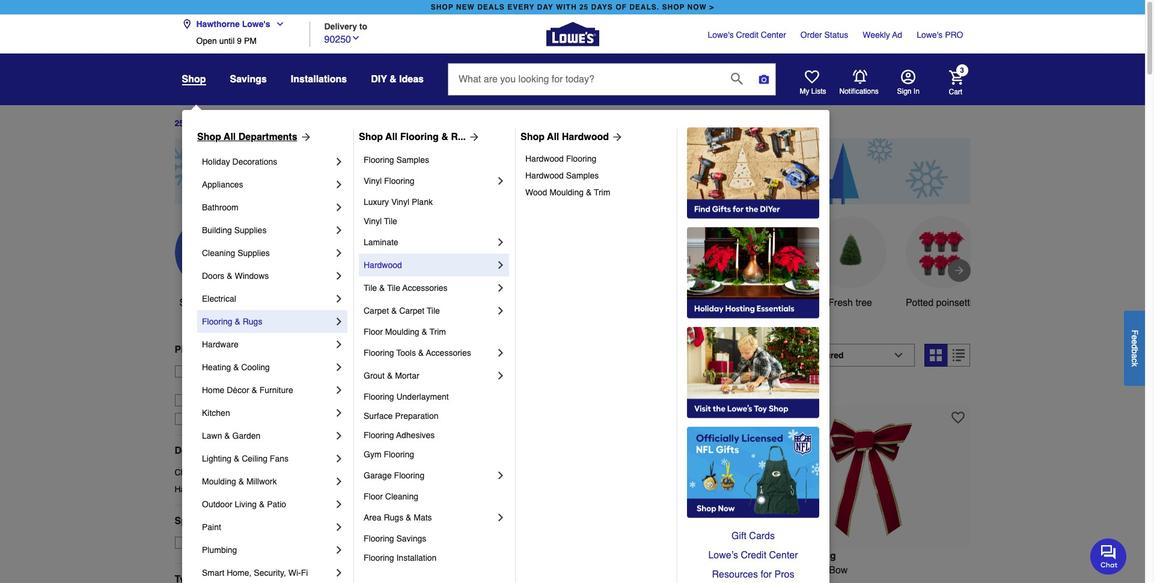 Task type: describe. For each thing, give the bounding box(es) containing it.
christmas inside holiday living 100-count 20.62-ft white incandescent plug- in christmas string lights
[[364, 580, 407, 583]]

garden
[[233, 431, 261, 441]]

tree for fresh tree
[[856, 298, 873, 308]]

chevron right image for cleaning supplies
[[333, 247, 345, 259]]

day
[[537, 3, 554, 11]]

chevron right image for flooring tools & accessories
[[495, 347, 507, 359]]

moulding & millwork
[[202, 477, 277, 487]]

hanging
[[650, 298, 686, 308]]

lowe's home improvement account image
[[901, 70, 916, 84]]

surface preparation link
[[364, 407, 507, 426]]

& down "hardwood samples" link
[[586, 188, 592, 197]]

flooring savings link
[[364, 529, 507, 549]]

my lists
[[800, 87, 827, 96]]

chevron right image for hardware
[[333, 339, 345, 351]]

chevron right image for paint
[[333, 522, 345, 534]]

chevron right image for bathroom
[[333, 202, 345, 214]]

lawn
[[202, 431, 222, 441]]

lowe's credit center link
[[708, 29, 787, 41]]

flooring up surface
[[364, 392, 394, 402]]

diy & ideas button
[[371, 69, 424, 90]]

hardwood for hardwood
[[364, 260, 402, 270]]

sign in
[[898, 87, 920, 96]]

arrow right image up 'poinsettia'
[[954, 265, 966, 277]]

arrow right image for shop all flooring & r...
[[466, 131, 481, 143]]

decorations for holiday decorations
[[233, 157, 277, 167]]

resources
[[713, 570, 759, 580]]

25 days of deals. shop new deals every day. while supplies last. image
[[175, 138, 971, 204]]

lowe's home improvement cart image
[[950, 70, 964, 85]]

tile up 'led'
[[387, 283, 401, 293]]

accessories for flooring tools & accessories
[[426, 348, 471, 358]]

hanukkah decorations link
[[175, 484, 334, 496]]

flooring & rugs
[[202, 317, 263, 327]]

holiday for holiday decorations
[[202, 157, 230, 167]]

area rugs & mats link
[[364, 506, 495, 529]]

flooring up the grout
[[364, 348, 394, 358]]

order status
[[801, 30, 849, 40]]

bow
[[830, 565, 848, 576]]

smart
[[202, 568, 225, 578]]

flooring down area
[[364, 534, 394, 544]]

doors & windows link
[[202, 265, 333, 288]]

chevron right image for building supplies
[[333, 224, 345, 236]]

tile down luxury vinyl plank
[[384, 217, 397, 226]]

gym
[[364, 450, 382, 460]]

flooring up vinyl flooring
[[364, 155, 394, 165]]

& left patio
[[259, 500, 265, 510]]

5013254527 element
[[771, 384, 827, 396]]

vinyl tile
[[364, 217, 397, 226]]

pro
[[946, 30, 964, 40]]

ft inside holiday living 100-count 20.62-ft white incandescent plug- in christmas string lights
[[428, 565, 434, 576]]

& inside 'link'
[[387, 371, 393, 381]]

f e e d b a c k button
[[1125, 311, 1146, 386]]

lists
[[812, 87, 827, 96]]

gift cards link
[[688, 527, 820, 546]]

flooring underlayment
[[364, 392, 449, 402]]

0 horizontal spatial departments
[[175, 446, 234, 456]]

center for lowe's credit center
[[770, 550, 799, 561]]

2 e from the top
[[1131, 340, 1141, 344]]

cooling
[[241, 363, 270, 372]]

chevron right image for electrical
[[333, 293, 345, 305]]

arrow right image for shop all departments
[[297, 131, 312, 143]]

& right doors
[[227, 271, 233, 281]]

fast delivery
[[193, 414, 242, 424]]

millwork
[[247, 477, 277, 487]]

0 horizontal spatial pickup
[[175, 345, 206, 355]]

chevron right image for flooring & rugs
[[333, 316, 345, 328]]

white inside white button
[[747, 298, 772, 308]]

chevron right image for laminate
[[495, 236, 507, 248]]

25 days of deals link
[[175, 119, 242, 128]]

& right décor
[[252, 386, 257, 395]]

flooring adhesives
[[364, 431, 435, 440]]

count inside holiday living 100-count 20.62-ft white incandescent plug- in christmas string lights
[[373, 565, 398, 576]]

198 products in holiday decorations
[[353, 350, 596, 367]]

deals.
[[630, 3, 660, 11]]

string inside holiday living 100-count 20.62-ft white incandescent plug- in christmas string lights
[[410, 580, 435, 583]]

chevron right image for smart home, security, wi-fi
[[333, 567, 345, 579]]

underlayment
[[397, 392, 449, 402]]

hardwood inside "link"
[[562, 132, 609, 143]]

hanging decoration
[[646, 298, 690, 323]]

flooring up the floor cleaning
[[394, 471, 425, 481]]

vinyl for vinyl tile
[[364, 217, 382, 226]]

chevron right image for outdoor living & patio
[[333, 499, 345, 511]]

credit for lowe's
[[737, 30, 759, 40]]

hanging decoration button
[[632, 216, 704, 325]]

100- inside holiday living 100-count 20.62-ft white incandescent plug- in christmas string lights
[[353, 565, 373, 576]]

0 horizontal spatial cleaning
[[202, 248, 235, 258]]

visit the lowe's toy shop. image
[[688, 327, 820, 419]]

25 days of deals
[[175, 119, 242, 128]]

0 horizontal spatial christmas
[[175, 468, 213, 478]]

lowe's credit center
[[708, 30, 787, 40]]

gym flooring
[[364, 450, 414, 460]]

electrical link
[[202, 288, 333, 310]]

gift
[[732, 531, 747, 542]]

surface preparation
[[364, 411, 439, 421]]

credit for lowe's
[[741, 550, 767, 561]]

center for lowe's credit center
[[761, 30, 787, 40]]

hardwood link
[[364, 254, 495, 277]]

lights inside 100-count 20.62-ft multicolor incandescent plug-in christmas string lights
[[669, 580, 695, 583]]

mats
[[414, 513, 432, 523]]

hardwood flooring
[[526, 154, 597, 164]]

paint link
[[202, 516, 333, 539]]

ceiling
[[242, 454, 268, 464]]

9
[[237, 36, 242, 46]]

days
[[186, 119, 207, 128]]

hawthorne lowe's
[[196, 19, 270, 29]]

moulding & millwork link
[[202, 470, 333, 493]]

shop all hardwood
[[521, 132, 609, 143]]

fresh tree button
[[815, 216, 887, 310]]

deals inside shop all deals button
[[218, 298, 242, 308]]

new
[[456, 3, 475, 11]]

shop for shop all deals
[[180, 298, 202, 308]]

chevron right image for doors & windows
[[333, 270, 345, 282]]

area
[[364, 513, 382, 523]]

kitchen link
[[202, 402, 333, 425]]

1 e from the top
[[1131, 335, 1141, 340]]

heating & cooling link
[[202, 356, 333, 379]]

1 vertical spatial pickup
[[235, 367, 260, 376]]

christmas decorations
[[175, 468, 260, 478]]

& right tools
[[419, 348, 424, 358]]

lowe's credit center link
[[688, 546, 820, 565]]

& right lawn
[[225, 431, 230, 441]]

tile up carpet & carpet tile
[[364, 283, 377, 293]]

1 carpet from the left
[[364, 306, 389, 316]]

tools
[[397, 348, 416, 358]]

hawthorne lowe's button
[[182, 12, 290, 36]]

chevron right image for lawn & garden
[[333, 430, 345, 442]]

& up "hardware"
[[235, 317, 241, 327]]

sign
[[898, 87, 912, 96]]

flooring installation link
[[364, 549, 507, 568]]

doors
[[202, 271, 225, 281]]

0 horizontal spatial 25
[[175, 119, 184, 128]]

installations button
[[291, 69, 347, 90]]

poinsettia
[[937, 298, 978, 308]]

all for deals
[[204, 298, 215, 308]]

carpet & carpet tile
[[364, 306, 440, 316]]

chevron right image for plumbing
[[333, 544, 345, 556]]

living for count
[[391, 551, 419, 562]]

shop for shop all flooring & r...
[[359, 132, 383, 143]]

mortar
[[395, 371, 420, 381]]

décor
[[227, 386, 249, 395]]

decorations for christmas decorations
[[215, 468, 260, 478]]

departments element
[[175, 445, 334, 457]]

garage
[[364, 471, 392, 481]]

lawn & garden
[[202, 431, 261, 441]]

store
[[212, 367, 233, 376]]

luxury
[[364, 197, 389, 207]]

floor for floor cleaning
[[364, 492, 383, 502]]

supplies for cleaning supplies
[[238, 248, 270, 258]]

& inside button
[[264, 379, 270, 388]]

shop all departments
[[197, 132, 297, 143]]

1 horizontal spatial departments
[[239, 132, 297, 143]]

& right store
[[233, 363, 239, 372]]

compare for the 1001813120 element
[[375, 385, 410, 395]]

flooring up flooring samples link
[[400, 132, 439, 143]]

string inside 100-count 20.62-ft multicolor incandescent plug-in christmas string lights
[[641, 580, 666, 583]]

2 vertical spatial delivery
[[212, 414, 242, 424]]

on
[[196, 538, 208, 548]]

order status link
[[801, 29, 849, 41]]

days
[[592, 3, 613, 11]]

shop new deals every day with 25 days of deals. shop now >
[[431, 3, 715, 11]]

chevron right image for lighting & ceiling fans
[[333, 453, 345, 465]]

lighting & ceiling fans link
[[202, 448, 333, 470]]

flooring savings
[[364, 534, 427, 544]]

holiday for holiday living 100-count 20.62-ft white incandescent plug- in christmas string lights
[[353, 551, 388, 562]]

lowe's home improvement logo image
[[546, 8, 599, 60]]

home décor & furniture link
[[202, 379, 333, 402]]

k
[[1131, 363, 1141, 367]]

flooring down flooring adhesives
[[384, 450, 414, 460]]

in inside holiday living 100-count 20.62-ft white incandescent plug- in christmas string lights
[[353, 580, 361, 583]]

in inside the holiday living 8.5-in w red bow
[[787, 565, 795, 576]]

windows
[[235, 271, 269, 281]]

0 vertical spatial delivery
[[325, 21, 357, 31]]

flooring down surface
[[364, 431, 394, 440]]

hardwood for hardwood samples
[[526, 171, 564, 180]]

all for hardwood
[[547, 132, 560, 143]]

furniture
[[260, 386, 293, 395]]

decorations for hanukkah decorations
[[215, 485, 260, 494]]

chevron right image for appliances
[[333, 179, 345, 191]]

chevron right image for vinyl flooring
[[495, 175, 507, 187]]

on sale
[[196, 538, 227, 548]]

hardwood for hardwood flooring
[[526, 154, 564, 164]]

nearby
[[272, 379, 298, 388]]

shop all flooring & r...
[[359, 132, 466, 143]]

0 horizontal spatial savings
[[230, 74, 267, 85]]

order
[[801, 30, 823, 40]]

chevron right image for home décor & furniture
[[333, 384, 345, 396]]



Task type: vqa. For each thing, say whether or not it's contained in the screenshot.
2nd 5 Stars IMAGE from right
no



Task type: locate. For each thing, give the bounding box(es) containing it.
offers
[[211, 516, 239, 527]]

1 vertical spatial rugs
[[384, 513, 404, 523]]

trim down "hardwood samples" link
[[594, 188, 611, 197]]

moulding for wood
[[550, 188, 584, 197]]

chat invite button image
[[1091, 538, 1128, 575]]

credit up the resources for pros link
[[741, 550, 767, 561]]

1 100- from the left
[[353, 565, 373, 576]]

shop down 25 days of deals
[[197, 132, 221, 143]]

all down doors
[[204, 298, 215, 308]]

0 horizontal spatial plug-
[[523, 565, 546, 576]]

list view image
[[954, 349, 966, 361]]

living for patio
[[235, 500, 257, 510]]

25
[[580, 3, 589, 11], [175, 119, 184, 128]]

floor for floor moulding & trim
[[364, 327, 383, 337]]

pickup & delivery
[[175, 345, 256, 355]]

1 vertical spatial chevron down image
[[351, 33, 361, 42]]

garage flooring link
[[364, 464, 495, 487]]

shop left electrical
[[180, 298, 202, 308]]

deals
[[478, 3, 505, 11]]

2 tree from the left
[[856, 298, 873, 308]]

0 horizontal spatial chevron down image
[[270, 19, 285, 29]]

1 compare from the left
[[375, 385, 410, 395]]

0 horizontal spatial savings button
[[230, 69, 267, 90]]

flooring tools & accessories
[[364, 348, 471, 358]]

trim down carpet & carpet tile link
[[430, 327, 446, 337]]

shop inside shop all departments link
[[197, 132, 221, 143]]

shop up hardwood flooring
[[521, 132, 545, 143]]

incandescent inside 100-count 20.62-ft multicolor incandescent plug-in christmas string lights
[[689, 565, 746, 576]]

1 horizontal spatial christmas
[[364, 580, 407, 583]]

1 vertical spatial center
[[770, 550, 799, 561]]

lights inside holiday living 100-count 20.62-ft white incandescent plug- in christmas string lights
[[438, 580, 463, 583]]

ft left multicolor
[[637, 565, 642, 576]]

chevron right image for garage flooring
[[495, 470, 507, 482]]

living down flooring savings
[[391, 551, 419, 562]]

vinyl left plank
[[392, 197, 410, 207]]

lowe's down >
[[708, 30, 734, 40]]

deals right of
[[219, 119, 242, 128]]

2 ft from the left
[[637, 565, 642, 576]]

lighting
[[202, 454, 232, 464]]

accessories
[[403, 283, 448, 293], [426, 348, 471, 358]]

all inside button
[[204, 298, 215, 308]]

1 string from the left
[[410, 580, 435, 583]]

0 vertical spatial supplies
[[234, 226, 267, 235]]

living inside holiday living 100-count 20.62-ft white incandescent plug- in christmas string lights
[[391, 551, 419, 562]]

1 vertical spatial cleaning
[[385, 492, 419, 502]]

1 vertical spatial white
[[436, 565, 461, 576]]

Search Query text field
[[449, 64, 722, 95]]

1 horizontal spatial carpet
[[399, 306, 425, 316]]

with
[[556, 3, 577, 11]]

chevron right image for heating & cooling
[[333, 362, 345, 374]]

lowe's down the 'free store pickup today at:'
[[236, 379, 262, 388]]

20.62- inside 100-count 20.62-ft multicolor incandescent plug-in christmas string lights
[[610, 565, 637, 576]]

all up flooring samples
[[386, 132, 398, 143]]

2 horizontal spatial moulding
[[550, 188, 584, 197]]

2 lights from the left
[[669, 580, 695, 583]]

holiday up 8.5- at right
[[771, 551, 806, 562]]

hardwood
[[562, 132, 609, 143], [526, 154, 564, 164], [526, 171, 564, 180], [364, 260, 402, 270]]

chevron right image for tile & tile accessories
[[495, 282, 507, 294]]

arrow right image inside shop all departments link
[[297, 131, 312, 143]]

delivery up 90250
[[325, 21, 357, 31]]

& up floor moulding & trim
[[392, 306, 397, 316]]

1 horizontal spatial plug-
[[562, 580, 585, 583]]

holiday inside holiday living 100-count 20.62-ft white incandescent plug- in christmas string lights
[[353, 551, 388, 562]]

plug-
[[523, 565, 546, 576], [562, 580, 585, 583]]

shop left new
[[431, 3, 454, 11]]

credit inside 'link'
[[741, 550, 767, 561]]

e up "d"
[[1131, 335, 1141, 340]]

ft inside 100-count 20.62-ft multicolor incandescent plug-in christmas string lights
[[637, 565, 642, 576]]

1 vertical spatial savings button
[[449, 216, 521, 310]]

100-count 20.62-ft multicolor incandescent plug-in christmas string lights link
[[562, 551, 762, 583]]

1 shop from the left
[[197, 132, 221, 143]]

1 heart outline image from the left
[[744, 411, 757, 424]]

chevron right image for grout & mortar
[[495, 370, 507, 382]]

carpet
[[364, 306, 389, 316], [399, 306, 425, 316]]

vinyl flooring
[[364, 176, 415, 186]]

savings down pm
[[230, 74, 267, 85]]

2 horizontal spatial shop
[[521, 132, 545, 143]]

1 tree from the left
[[312, 298, 329, 308]]

lowe's up pm
[[242, 19, 270, 29]]

center inside 'link'
[[770, 550, 799, 561]]

arrow right image for shop all hardwood
[[609, 131, 624, 143]]

vinyl for vinyl flooring
[[364, 176, 382, 186]]

0 vertical spatial hawthorne
[[196, 19, 240, 29]]

0 vertical spatial rugs
[[243, 317, 263, 327]]

1 horizontal spatial incandescent
[[689, 565, 746, 576]]

2 heart outline image from the left
[[952, 411, 966, 424]]

0 vertical spatial 25
[[580, 3, 589, 11]]

living inside the holiday living 8.5-in w red bow
[[808, 551, 837, 562]]

floor inside floor cleaning link
[[364, 492, 383, 502]]

arrow right image inside shop all flooring & r... link
[[466, 131, 481, 143]]

flooring down shop all deals
[[202, 317, 233, 327]]

chevron right image for kitchen
[[333, 407, 345, 419]]

flooring
[[400, 132, 439, 143], [566, 154, 597, 164], [364, 155, 394, 165], [384, 176, 415, 186], [202, 317, 233, 327], [364, 348, 394, 358], [364, 392, 394, 402], [364, 431, 394, 440], [384, 450, 414, 460], [394, 471, 425, 481], [364, 534, 394, 544], [364, 553, 394, 563]]

floor
[[364, 327, 383, 337], [364, 492, 383, 502]]

savings button
[[230, 69, 267, 90], [449, 216, 521, 310]]

arrow right image up flooring samples link
[[466, 131, 481, 143]]

rugs right area
[[384, 513, 404, 523]]

luxury vinyl plank link
[[364, 192, 507, 212]]

fresh tree
[[829, 298, 873, 308]]

1 horizontal spatial moulding
[[385, 327, 420, 337]]

lowe's left pro
[[917, 30, 943, 40]]

all up hardwood flooring
[[547, 132, 560, 143]]

sign in button
[[898, 70, 920, 96]]

0 horizontal spatial white
[[436, 565, 461, 576]]

1 count from the left
[[373, 565, 398, 576]]

tree right fresh
[[856, 298, 873, 308]]

& right the grout
[[387, 371, 393, 381]]

tile & tile accessories link
[[364, 277, 495, 300]]

fast
[[193, 414, 209, 424]]

0 vertical spatial accessories
[[403, 283, 448, 293]]

tile up the floor moulding & trim link
[[427, 306, 440, 316]]

1 vertical spatial savings
[[468, 298, 502, 308]]

artificial tree
[[276, 298, 329, 308]]

grid view image
[[931, 349, 943, 361]]

moulding down carpet & carpet tile
[[385, 327, 420, 337]]

0 horizontal spatial in
[[353, 580, 361, 583]]

2 floor from the top
[[364, 492, 383, 502]]

count inside 100-count 20.62-ft multicolor incandescent plug-in christmas string lights
[[581, 565, 607, 576]]

cleaning up area rugs & mats
[[385, 492, 419, 502]]

all
[[224, 132, 236, 143], [386, 132, 398, 143], [547, 132, 560, 143], [204, 298, 215, 308]]

0 vertical spatial cleaning
[[202, 248, 235, 258]]

1 vertical spatial delivery
[[219, 345, 256, 355]]

2 count from the left
[[581, 565, 607, 576]]

0 horizontal spatial shop
[[197, 132, 221, 143]]

chevron right image for holiday decorations
[[333, 156, 345, 168]]

2 vertical spatial moulding
[[202, 477, 236, 487]]

camera image
[[759, 73, 771, 85]]

0 vertical spatial floor
[[364, 327, 383, 337]]

1 vertical spatial moulding
[[385, 327, 420, 337]]

chevron right image for hardwood
[[495, 259, 507, 271]]

incandescent inside holiday living 100-count 20.62-ft white incandescent plug- in christmas string lights
[[463, 565, 521, 576]]

all inside "link"
[[547, 132, 560, 143]]

90250 button
[[325, 31, 361, 47]]

cleaning supplies link
[[202, 242, 333, 265]]

plug- inside 100-count 20.62-ft multicolor incandescent plug-in christmas string lights
[[562, 580, 585, 583]]

&
[[390, 74, 397, 85], [442, 132, 449, 143], [586, 188, 592, 197], [227, 271, 233, 281], [380, 283, 385, 293], [392, 306, 397, 316], [235, 317, 241, 327], [422, 327, 428, 337], [209, 345, 216, 355], [419, 348, 424, 358], [233, 363, 239, 372], [387, 371, 393, 381], [264, 379, 270, 388], [252, 386, 257, 395], [225, 431, 230, 441], [234, 454, 240, 464], [239, 477, 244, 487], [259, 500, 265, 510], [406, 513, 412, 523]]

samples for flooring samples
[[397, 155, 429, 165]]

lowe's pro link
[[917, 29, 964, 41]]

0 vertical spatial samples
[[397, 155, 429, 165]]

2 horizontal spatial savings
[[468, 298, 502, 308]]

cleaning down building
[[202, 248, 235, 258]]

sale
[[210, 538, 227, 548]]

floor up 198
[[364, 327, 383, 337]]

samples up wood moulding & trim link
[[566, 171, 599, 180]]

2 vertical spatial vinyl
[[364, 217, 382, 226]]

decorations inside holiday decorations link
[[233, 157, 277, 167]]

0 vertical spatial in
[[441, 350, 452, 367]]

1 vertical spatial credit
[[741, 550, 767, 561]]

1 horizontal spatial trim
[[594, 188, 611, 197]]

white inside holiday living 100-count 20.62-ft white incandescent plug- in christmas string lights
[[436, 565, 461, 576]]

living down "hanukkah decorations" link
[[235, 500, 257, 510]]

20.62- left multicolor
[[610, 565, 637, 576]]

heart outline image
[[744, 411, 757, 424], [952, 411, 966, 424]]

holiday down the floor moulding & trim link
[[456, 350, 508, 367]]

diy & ideas
[[371, 74, 424, 85]]

hawthorne down store
[[193, 379, 234, 388]]

accessories down hardwood link
[[403, 283, 448, 293]]

moulding down hardwood samples
[[550, 188, 584, 197]]

all for departments
[[224, 132, 236, 143]]

surface
[[364, 411, 393, 421]]

holiday inside the holiday living 8.5-in w red bow
[[771, 551, 806, 562]]

floor up area
[[364, 492, 383, 502]]

christmas inside 100-count 20.62-ft multicolor incandescent plug-in christmas string lights
[[595, 580, 639, 583]]

hardwood up hardwood samples
[[526, 154, 564, 164]]

0 horizontal spatial rugs
[[243, 317, 263, 327]]

1 horizontal spatial heart outline image
[[952, 411, 966, 424]]

1 floor from the top
[[364, 327, 383, 337]]

weekly ad link
[[863, 29, 903, 41]]

artificial tree button
[[266, 216, 338, 310]]

in inside 100-count 20.62-ft multicolor incandescent plug-in christmas string lights
[[585, 580, 593, 583]]

building supplies
[[202, 226, 267, 235]]

ft down "installation"
[[428, 565, 434, 576]]

shop inside shop all hardwood "link"
[[521, 132, 545, 143]]

home
[[202, 386, 225, 395]]

& inside button
[[390, 74, 397, 85]]

carpet & carpet tile link
[[364, 300, 495, 322]]

chevron right image
[[333, 156, 345, 168], [333, 224, 345, 236], [495, 236, 507, 248], [495, 305, 507, 317], [333, 339, 345, 351], [495, 370, 507, 382], [333, 476, 345, 488], [495, 512, 507, 524], [333, 522, 345, 534], [333, 544, 345, 556]]

2 compare from the left
[[792, 385, 827, 395]]

hardwood up "hardwood flooring" link
[[562, 132, 609, 143]]

0 horizontal spatial samples
[[397, 155, 429, 165]]

shop
[[431, 3, 454, 11], [663, 3, 685, 11]]

compare inside the 1001813120 element
[[375, 385, 410, 395]]

1 incandescent from the left
[[463, 565, 521, 576]]

shop for shop all departments
[[197, 132, 221, 143]]

living for in
[[808, 551, 837, 562]]

d
[[1131, 344, 1141, 349]]

hawthorne lowe's & nearby stores
[[193, 379, 323, 388]]

2 shop from the left
[[359, 132, 383, 143]]

1 horizontal spatial lights
[[669, 580, 695, 583]]

tile & tile accessories
[[364, 283, 448, 293]]

1 horizontal spatial chevron down image
[[351, 33, 361, 42]]

e
[[1131, 335, 1141, 340], [1131, 340, 1141, 344]]

& right the "diy"
[[390, 74, 397, 85]]

1 vertical spatial deals
[[218, 298, 242, 308]]

cleaning supplies
[[202, 248, 270, 258]]

2 carpet from the left
[[399, 306, 425, 316]]

0 horizontal spatial count
[[373, 565, 398, 576]]

special offers
[[175, 516, 239, 527]]

2 horizontal spatial christmas
[[595, 580, 639, 583]]

holiday up the appliances
[[202, 157, 230, 167]]

shop up flooring samples
[[359, 132, 383, 143]]

1 vertical spatial vinyl
[[392, 197, 410, 207]]

0 vertical spatial shop
[[182, 74, 206, 85]]

hawthorne
[[196, 19, 240, 29], [193, 379, 234, 388]]

moulding for floor
[[385, 327, 420, 337]]

1 horizontal spatial cleaning
[[385, 492, 419, 502]]

1001813120 element
[[353, 384, 410, 396]]

deals up flooring & rugs
[[218, 298, 242, 308]]

2 horizontal spatial living
[[808, 551, 837, 562]]

delivery up the lawn & garden
[[212, 414, 242, 424]]

0 horizontal spatial living
[[235, 500, 257, 510]]

holiday down flooring savings
[[353, 551, 388, 562]]

1 ft from the left
[[428, 565, 434, 576]]

hawthorne for hawthorne lowe's
[[196, 19, 240, 29]]

potted poinsettia button
[[906, 216, 978, 310]]

100- inside 100-count 20.62-ft multicolor incandescent plug-in christmas string lights
[[562, 565, 581, 576]]

moulding up outdoor
[[202, 477, 236, 487]]

decorations inside "hanukkah decorations" link
[[215, 485, 260, 494]]

1 horizontal spatial savings
[[397, 534, 427, 544]]

flooring installation
[[364, 553, 437, 563]]

0 horizontal spatial 20.62-
[[401, 565, 428, 576]]

0 vertical spatial savings
[[230, 74, 267, 85]]

lighting & ceiling fans
[[202, 454, 289, 464]]

gym flooring link
[[364, 445, 507, 464]]

hardware
[[202, 340, 239, 349]]

2 20.62- from the left
[[610, 565, 637, 576]]

1 vertical spatial plug-
[[562, 580, 585, 583]]

1 horizontal spatial tree
[[856, 298, 873, 308]]

plug- inside holiday living 100-count 20.62-ft white incandescent plug- in christmas string lights
[[523, 565, 546, 576]]

wi-
[[289, 568, 301, 578]]

living
[[235, 500, 257, 510], [391, 551, 419, 562], [808, 551, 837, 562]]

25 right with
[[580, 3, 589, 11]]

1 vertical spatial samples
[[566, 171, 599, 180]]

tree for artificial tree
[[312, 298, 329, 308]]

compare for '5013254527' element
[[792, 385, 827, 395]]

0 vertical spatial departments
[[239, 132, 297, 143]]

1 horizontal spatial compare
[[792, 385, 827, 395]]

2 incandescent from the left
[[689, 565, 746, 576]]

None search field
[[448, 63, 777, 106]]

& down carpet & carpet tile link
[[422, 327, 428, 337]]

1 vertical spatial in
[[787, 565, 795, 576]]

1 vertical spatial supplies
[[238, 248, 270, 258]]

center up 8.5- at right
[[770, 550, 799, 561]]

0 vertical spatial white
[[747, 298, 772, 308]]

rugs down electrical link
[[243, 317, 263, 327]]

installations
[[291, 74, 347, 85]]

vinyl up luxury
[[364, 176, 382, 186]]

string down "installation"
[[410, 580, 435, 583]]

lowe's home improvement lists image
[[805, 70, 820, 84]]

shop inside button
[[180, 298, 202, 308]]

0 horizontal spatial heart outline image
[[744, 411, 757, 424]]

1 vertical spatial departments
[[175, 446, 234, 456]]

products
[[381, 350, 437, 367]]

2 string from the left
[[641, 580, 666, 583]]

1 horizontal spatial 25
[[580, 3, 589, 11]]

floor cleaning link
[[364, 487, 507, 506]]

string down multicolor
[[641, 580, 666, 583]]

location image
[[182, 19, 192, 29]]

supplies for building supplies
[[234, 226, 267, 235]]

1 lights from the left
[[438, 580, 463, 583]]

0 horizontal spatial lights
[[438, 580, 463, 583]]

1 horizontal spatial pickup
[[235, 367, 260, 376]]

credit up search image on the top right of the page
[[737, 30, 759, 40]]

hawthorne up open until 9 pm
[[196, 19, 240, 29]]

1 shop from the left
[[431, 3, 454, 11]]

delivery up 'heating & cooling'
[[219, 345, 256, 355]]

1 horizontal spatial samples
[[566, 171, 599, 180]]

lowe's
[[242, 19, 270, 29], [708, 30, 734, 40], [917, 30, 943, 40], [236, 379, 262, 388]]

1 horizontal spatial in
[[585, 580, 593, 583]]

holiday for holiday living 8.5-in w red bow
[[771, 551, 806, 562]]

hawthorne for hawthorne lowe's & nearby stores
[[193, 379, 234, 388]]

hardwood up wood
[[526, 171, 564, 180]]

trim for floor moulding & trim
[[430, 327, 446, 337]]

f e e d b a c k
[[1131, 330, 1141, 367]]

hardwood down laminate
[[364, 260, 402, 270]]

1 vertical spatial 25
[[175, 119, 184, 128]]

1 horizontal spatial 100-
[[562, 565, 581, 576]]

shop inside shop all flooring & r... link
[[359, 132, 383, 143]]

chevron right image for carpet & carpet tile
[[495, 305, 507, 317]]

1 vertical spatial shop
[[180, 298, 202, 308]]

flooring up luxury vinyl plank
[[384, 176, 415, 186]]

1 20.62- from the left
[[401, 565, 428, 576]]

my
[[800, 87, 810, 96]]

flooring down flooring savings
[[364, 553, 394, 563]]

lights down flooring installation link
[[438, 580, 463, 583]]

free store pickup today at:
[[193, 367, 297, 376]]

chevron down image inside 90250 button
[[351, 33, 361, 42]]

shop left now
[[663, 3, 685, 11]]

trim for wood moulding & trim
[[594, 188, 611, 197]]

shop for shop
[[182, 74, 206, 85]]

& up heating
[[209, 345, 216, 355]]

officially licensed n f l gifts. shop now. image
[[688, 427, 820, 519]]

chevron right image for moulding & millwork
[[333, 476, 345, 488]]

0 vertical spatial plug-
[[523, 565, 546, 576]]

bathroom
[[202, 203, 239, 212]]

& up 'led'
[[380, 283, 385, 293]]

preparation
[[395, 411, 439, 421]]

all for flooring
[[386, 132, 398, 143]]

arrow right image
[[297, 131, 312, 143], [466, 131, 481, 143], [609, 131, 624, 143], [954, 265, 966, 277]]

hardwood samples
[[526, 171, 599, 180]]

ideas
[[399, 74, 424, 85]]

1 horizontal spatial ft
[[637, 565, 642, 576]]

& down today
[[264, 379, 270, 388]]

deals
[[219, 119, 242, 128], [218, 298, 242, 308]]

arrow right image up "hardwood flooring" link
[[609, 131, 624, 143]]

1 vertical spatial trim
[[430, 327, 446, 337]]

status
[[825, 30, 849, 40]]

1 horizontal spatial savings button
[[449, 216, 521, 310]]

home,
[[227, 568, 252, 578]]

free
[[193, 367, 210, 376]]

accessories down the floor moulding & trim link
[[426, 348, 471, 358]]

decorations inside christmas decorations link
[[215, 468, 260, 478]]

1 horizontal spatial in
[[787, 565, 795, 576]]

living up "red"
[[808, 551, 837, 562]]

vinyl down luxury
[[364, 217, 382, 226]]

0 horizontal spatial carpet
[[364, 306, 389, 316]]

1 horizontal spatial rugs
[[384, 513, 404, 523]]

shop
[[182, 74, 206, 85], [180, 298, 202, 308]]

tree right artificial
[[312, 298, 329, 308]]

0 vertical spatial center
[[761, 30, 787, 40]]

0 vertical spatial trim
[[594, 188, 611, 197]]

0 horizontal spatial in
[[441, 350, 452, 367]]

holiday decorations link
[[202, 150, 333, 173]]

0 vertical spatial deals
[[219, 119, 242, 128]]

1 horizontal spatial shop
[[359, 132, 383, 143]]

20.62- inside holiday living 100-count 20.62-ft white incandescent plug- in christmas string lights
[[401, 565, 428, 576]]

& left mats
[[406, 513, 412, 523]]

0 horizontal spatial compare
[[375, 385, 410, 395]]

lowe's home improvement notification center image
[[853, 70, 868, 84]]

shop all deals
[[180, 298, 242, 308]]

arrow right image up holiday decorations link
[[297, 131, 312, 143]]

tree
[[312, 298, 329, 308], [856, 298, 873, 308]]

1 horizontal spatial shop
[[663, 3, 685, 11]]

1 horizontal spatial 20.62-
[[610, 565, 637, 576]]

20.62- down "installation"
[[401, 565, 428, 576]]

1 vertical spatial accessories
[[426, 348, 471, 358]]

find gifts for the diyer. image
[[688, 128, 820, 219]]

compare inside '5013254527' element
[[792, 385, 827, 395]]

search image
[[731, 72, 743, 85]]

lights
[[438, 580, 463, 583], [669, 580, 695, 583]]

arrow right image inside shop all hardwood "link"
[[609, 131, 624, 143]]

accessories for tile & tile accessories
[[403, 283, 448, 293]]

today
[[262, 367, 285, 376]]

in inside button
[[914, 87, 920, 96]]

0 vertical spatial moulding
[[550, 188, 584, 197]]

samples down shop all flooring & r...
[[397, 155, 429, 165]]

samples for hardwood samples
[[566, 171, 599, 180]]

shop for shop all hardwood
[[521, 132, 545, 143]]

flooring up "hardwood samples" link
[[566, 154, 597, 164]]

at:
[[287, 367, 297, 376]]

hanukkah decorations
[[175, 485, 260, 494]]

chevron down image
[[270, 19, 285, 29], [351, 33, 361, 42]]

in
[[441, 350, 452, 367], [787, 565, 795, 576]]

all down 25 days of deals
[[224, 132, 236, 143]]

0 horizontal spatial tree
[[312, 298, 329, 308]]

2 shop from the left
[[663, 3, 685, 11]]

& left r... in the top left of the page
[[442, 132, 449, 143]]

pickup up hawthorne lowe's & nearby stores button
[[235, 367, 260, 376]]

3 shop from the left
[[521, 132, 545, 143]]

b
[[1131, 349, 1141, 354]]

1 horizontal spatial string
[[641, 580, 666, 583]]

holiday
[[202, 157, 230, 167], [456, 350, 508, 367], [353, 551, 388, 562], [771, 551, 806, 562]]

0 horizontal spatial moulding
[[202, 477, 236, 487]]

0 horizontal spatial 100-
[[353, 565, 373, 576]]

holiday hosting essentials. image
[[688, 227, 820, 319]]

2 100- from the left
[[562, 565, 581, 576]]

chevron right image
[[495, 175, 507, 187], [333, 179, 345, 191], [333, 202, 345, 214], [333, 247, 345, 259], [495, 259, 507, 271], [333, 270, 345, 282], [495, 282, 507, 294], [333, 293, 345, 305], [333, 316, 345, 328], [495, 347, 507, 359], [333, 362, 345, 374], [333, 384, 345, 396], [333, 407, 345, 419], [333, 430, 345, 442], [333, 453, 345, 465], [495, 470, 507, 482], [333, 499, 345, 511], [333, 567, 345, 579]]

& left millwork
[[239, 477, 244, 487]]

& left ceiling
[[234, 454, 240, 464]]

chevron down image inside hawthorne lowe's button
[[270, 19, 285, 29]]

2 vertical spatial savings
[[397, 534, 427, 544]]

supplies up cleaning supplies
[[234, 226, 267, 235]]

0 horizontal spatial shop
[[431, 3, 454, 11]]

chevron right image for area rugs & mats
[[495, 512, 507, 524]]



